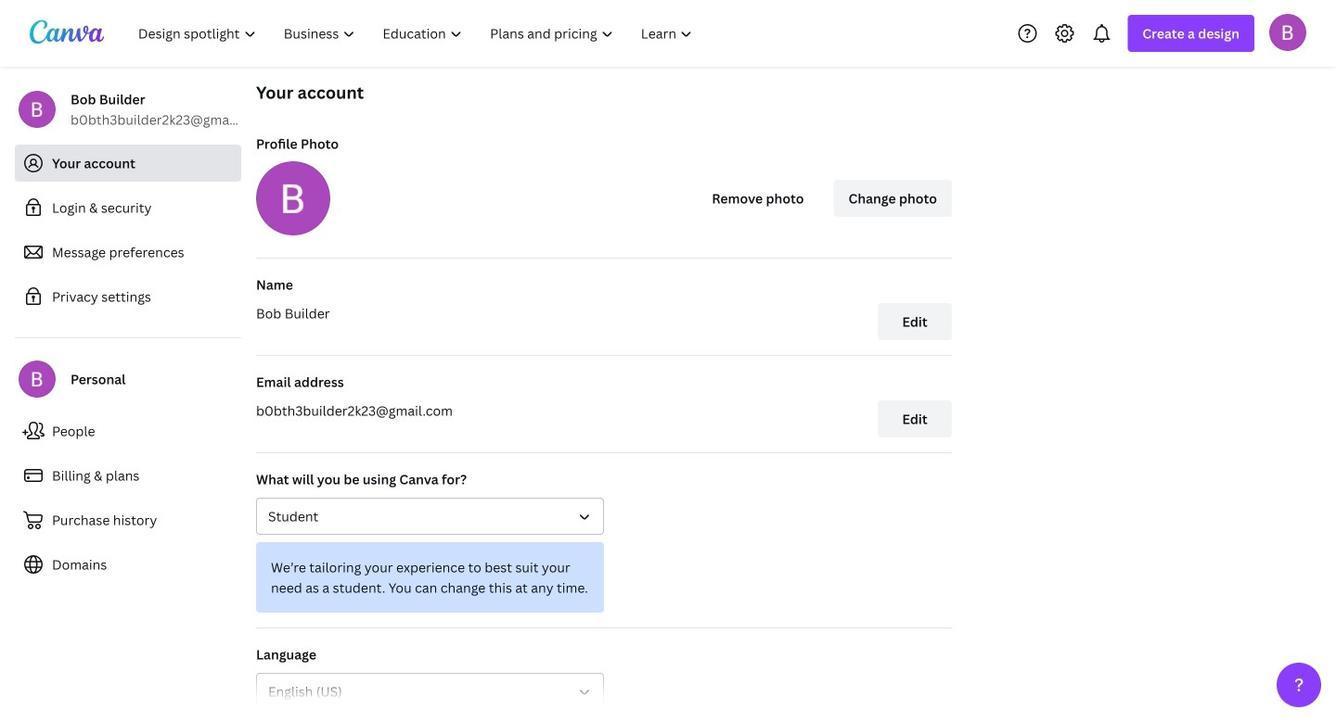 Task type: locate. For each thing, give the bounding box(es) containing it.
bob builder image
[[1269, 14, 1307, 51]]

top level navigation element
[[126, 15, 708, 52]]

None button
[[256, 498, 604, 535]]



Task type: vqa. For each thing, say whether or not it's contained in the screenshot.
the Sinar
no



Task type: describe. For each thing, give the bounding box(es) containing it.
Language: English (US) button
[[256, 674, 604, 711]]



